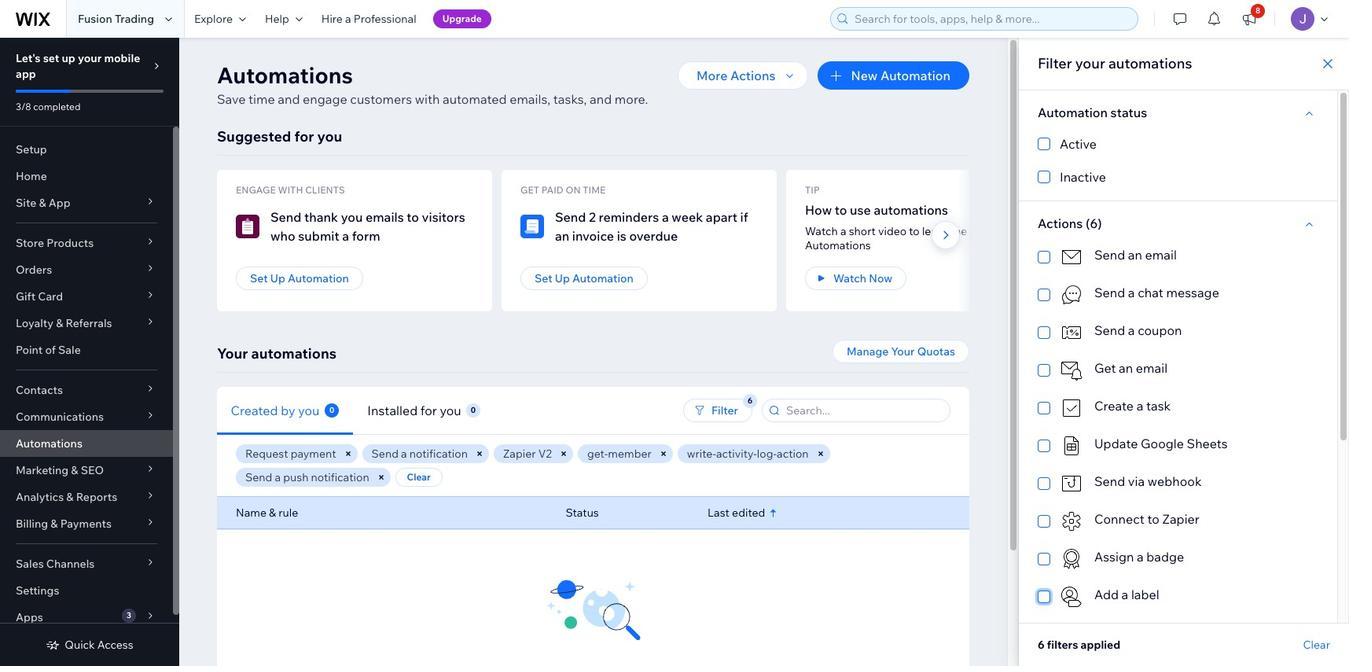 Task type: vqa. For each thing, say whether or not it's contained in the screenshot.
webhook
yes



Task type: locate. For each thing, give the bounding box(es) containing it.
0 vertical spatial filter
[[1038, 54, 1073, 72]]

to right connect
[[1148, 511, 1160, 527]]

push
[[283, 470, 309, 484]]

a for send a push notification
[[275, 470, 281, 484]]

a inside send thank you emails to visitors who submit a form
[[342, 228, 349, 244]]

a left badge
[[1137, 549, 1144, 565]]

list
[[217, 170, 1346, 311]]

& right billing
[[51, 517, 58, 531]]

category image
[[1060, 283, 1084, 307], [1060, 321, 1084, 344], [1060, 359, 1084, 382], [1060, 396, 1084, 420], [1060, 434, 1084, 458], [1060, 547, 1084, 571]]

to left use
[[835, 202, 847, 218]]

0 horizontal spatial 0
[[330, 405, 335, 415]]

0 horizontal spatial up
[[270, 271, 285, 285]]

watch down "how"
[[805, 224, 838, 238]]

Search... field
[[782, 400, 945, 422]]

automations for automations
[[16, 437, 83, 451]]

installed for you
[[368, 402, 461, 418]]

a left push
[[275, 470, 281, 484]]

set for send thank you emails to visitors who submit a form
[[250, 271, 268, 285]]

action
[[777, 447, 809, 461]]

0 horizontal spatial set
[[250, 271, 268, 285]]

5 category image from the top
[[1060, 434, 1084, 458]]

professional
[[354, 12, 417, 26]]

to right the emails on the left top of the page
[[407, 209, 419, 225]]

to left learn
[[909, 224, 920, 238]]

set up automation button for an
[[521, 267, 648, 290]]

week
[[672, 209, 703, 225]]

1 horizontal spatial set up automation button
[[521, 267, 648, 290]]

you right by
[[299, 402, 320, 418]]

write-
[[687, 447, 716, 461]]

0 vertical spatial for
[[294, 127, 314, 146]]

& for billing
[[51, 517, 58, 531]]

& inside popup button
[[71, 463, 78, 477]]

video
[[878, 224, 907, 238]]

1 horizontal spatial clear button
[[1304, 638, 1331, 652]]

1 vertical spatial an
[[1129, 247, 1143, 263]]

0 horizontal spatial and
[[278, 91, 300, 107]]

and left more.
[[590, 91, 612, 107]]

3 category image from the top
[[1060, 359, 1084, 382]]

0 vertical spatial notification
[[410, 447, 468, 461]]

& for marketing
[[71, 463, 78, 477]]

category image down the actions (6)
[[1060, 245, 1084, 269]]

contacts button
[[0, 377, 173, 403]]

automations up status
[[1109, 54, 1193, 72]]

2 0 from the left
[[471, 405, 476, 415]]

2 vertical spatial automations
[[16, 437, 83, 451]]

1 horizontal spatial for
[[421, 402, 437, 418]]

automations up watch now button
[[805, 238, 871, 252]]

1 horizontal spatial up
[[555, 271, 570, 285]]

1 set from the left
[[250, 271, 268, 285]]

a inside send 2 reminders a week apart if an invoice is overdue
[[662, 209, 669, 225]]

0 vertical spatial actions
[[731, 68, 776, 83]]

1 horizontal spatial 0
[[471, 405, 476, 415]]

set up automation for an
[[535, 271, 634, 285]]

your right the up at the left top of page
[[78, 51, 102, 65]]

Create a task checkbox
[[1038, 396, 1319, 420]]

app
[[49, 196, 70, 210]]

& right loyalty on the top of page
[[56, 316, 63, 330]]

2 up from the left
[[555, 271, 570, 285]]

category image down the get
[[521, 215, 544, 238]]

category image
[[236, 215, 260, 238], [521, 215, 544, 238], [1060, 245, 1084, 269], [1060, 472, 1084, 495], [1060, 510, 1084, 533], [1060, 585, 1084, 609]]

1 vertical spatial email
[[1136, 360, 1168, 376]]

send left 2
[[555, 209, 586, 225]]

a right add
[[1122, 587, 1129, 602]]

1 horizontal spatial your
[[892, 344, 915, 359]]

zapier inside checkbox
[[1163, 511, 1200, 527]]

6 category image from the top
[[1060, 547, 1084, 571]]

filter button
[[683, 399, 753, 422]]

an left invoice
[[555, 228, 570, 244]]

0 horizontal spatial notification
[[311, 470, 369, 484]]

category image left create
[[1060, 396, 1084, 420]]

send inside send 2 reminders a week apart if an invoice is overdue
[[555, 209, 586, 225]]

set up automation down who
[[250, 271, 349, 285]]

send down (6)
[[1095, 247, 1126, 263]]

1 0 from the left
[[330, 405, 335, 415]]

2 category image from the top
[[1060, 321, 1084, 344]]

sales channels
[[16, 557, 95, 571]]

0 horizontal spatial filter
[[712, 403, 739, 418]]

submit
[[298, 228, 340, 244]]

0 horizontal spatial set up automation
[[250, 271, 349, 285]]

filter up automation status
[[1038, 54, 1073, 72]]

access
[[97, 638, 133, 652]]

email up task
[[1136, 360, 1168, 376]]

0 horizontal spatial your
[[217, 344, 248, 363]]

suggested for you
[[217, 127, 342, 146]]

send thank you emails to visitors who submit a form
[[271, 209, 465, 244]]

automations up time
[[217, 61, 353, 89]]

a left form
[[342, 228, 349, 244]]

set up automation button down invoice
[[521, 267, 648, 290]]

0 horizontal spatial clear button
[[395, 468, 443, 487]]

0 vertical spatial of
[[1005, 224, 1015, 238]]

name
[[236, 506, 267, 520]]

actions inside more actions popup button
[[731, 68, 776, 83]]

connect
[[1095, 511, 1145, 527]]

add
[[1095, 587, 1119, 602]]

& left seo
[[71, 463, 78, 477]]

0 horizontal spatial your
[[78, 51, 102, 65]]

home
[[16, 169, 47, 183]]

a left "short"
[[841, 224, 847, 238]]

3/8 completed
[[16, 101, 81, 112]]

1 vertical spatial automations
[[805, 238, 871, 252]]

send a coupon
[[1095, 322, 1183, 338]]

zapier down send via webhook checkbox
[[1163, 511, 1200, 527]]

zapier v2
[[503, 447, 552, 461]]

actions left (6)
[[1038, 216, 1083, 231]]

for inside tab list
[[421, 402, 437, 418]]

an right get
[[1119, 360, 1134, 376]]

2 horizontal spatial automations
[[805, 238, 871, 252]]

0 horizontal spatial actions
[[731, 68, 776, 83]]

1 horizontal spatial of
[[1005, 224, 1015, 238]]

get-
[[587, 447, 608, 461]]

of left 'sale'
[[45, 343, 56, 357]]

watch inside button
[[834, 271, 867, 285]]

set for send 2 reminders a week apart if an invoice is overdue
[[535, 271, 553, 285]]

0 vertical spatial email
[[1146, 247, 1177, 263]]

send for send a chat message
[[1095, 285, 1126, 300]]

1 horizontal spatial clear
[[1304, 638, 1331, 652]]

quotas
[[918, 344, 956, 359]]

you for created
[[299, 402, 320, 418]]

0 vertical spatial watch
[[805, 224, 838, 238]]

completed
[[33, 101, 81, 112]]

1 horizontal spatial automations
[[217, 61, 353, 89]]

save
[[217, 91, 246, 107]]

you up send a notification
[[440, 402, 461, 418]]

actions
[[731, 68, 776, 83], [1038, 216, 1083, 231]]

automations up marketing on the bottom of page
[[16, 437, 83, 451]]

apps
[[16, 610, 43, 624]]

0 vertical spatial an
[[555, 228, 570, 244]]

category image left get
[[1060, 359, 1084, 382]]

your
[[217, 344, 248, 363], [892, 344, 915, 359]]

automation right new on the right top of page
[[881, 68, 951, 83]]

manage your quotas button
[[833, 340, 970, 363]]

2 set up automation button from the left
[[521, 267, 648, 290]]

notification down installed for you
[[410, 447, 468, 461]]

category image down the actions (6)
[[1060, 283, 1084, 307]]

1 horizontal spatial filter
[[1038, 54, 1073, 72]]

2 set from the left
[[535, 271, 553, 285]]

category image left assign at right bottom
[[1060, 547, 1084, 571]]

help button
[[256, 0, 312, 38]]

hire
[[322, 12, 343, 26]]

and right time
[[278, 91, 300, 107]]

1 horizontal spatial automations
[[874, 202, 949, 218]]

actions right more
[[731, 68, 776, 83]]

0 horizontal spatial automations
[[16, 437, 83, 451]]

send for send a push notification
[[245, 470, 272, 484]]

an inside send an email checkbox
[[1129, 247, 1143, 263]]

category image left via on the bottom right of page
[[1060, 472, 1084, 495]]

a for assign a badge
[[1137, 549, 1144, 565]]

marketing & seo
[[16, 463, 104, 477]]

4 category image from the top
[[1060, 396, 1084, 420]]

1 vertical spatial clear button
[[1304, 638, 1331, 652]]

watch
[[805, 224, 838, 238], [834, 271, 867, 285]]

site
[[16, 196, 36, 210]]

set up automation button for submit
[[236, 267, 363, 290]]

email for get an email
[[1136, 360, 1168, 376]]

email inside checkbox
[[1146, 247, 1177, 263]]

0 right by
[[330, 405, 335, 415]]

you up form
[[341, 209, 363, 225]]

1 horizontal spatial set up automation
[[535, 271, 634, 285]]

1 category image from the top
[[1060, 283, 1084, 307]]

send left via on the bottom right of page
[[1095, 473, 1126, 489]]

set
[[43, 51, 59, 65]]

1 vertical spatial automations
[[874, 202, 949, 218]]

of left wix
[[1005, 224, 1015, 238]]

store products
[[16, 236, 94, 250]]

a down installed for you
[[401, 447, 407, 461]]

category image for send 2 reminders a week apart if an invoice is overdue
[[521, 215, 544, 238]]

watch left now
[[834, 271, 867, 285]]

& for loyalty
[[56, 316, 63, 330]]

automations up 'video'
[[874, 202, 949, 218]]

send down installed
[[372, 447, 399, 461]]

your up created
[[217, 344, 248, 363]]

create a task
[[1095, 398, 1171, 414]]

you inside send thank you emails to visitors who submit a form
[[341, 209, 363, 225]]

marketing & seo button
[[0, 457, 173, 484]]

manage your quotas
[[847, 344, 956, 359]]

automation status
[[1038, 105, 1148, 120]]

automation inside new automation button
[[881, 68, 951, 83]]

billing
[[16, 517, 48, 531]]

email up send a chat message
[[1146, 247, 1177, 263]]

update
[[1095, 436, 1138, 451]]

upgrade
[[443, 13, 482, 24]]

& left 'rule'
[[269, 506, 276, 520]]

home link
[[0, 163, 173, 190]]

how
[[805, 202, 832, 218]]

edited
[[732, 506, 765, 520]]

task
[[1147, 398, 1171, 414]]

watch inside tip how to use automations watch a short video to learn the basics of wix automations
[[805, 224, 838, 238]]

message
[[1167, 285, 1220, 300]]

1 vertical spatial actions
[[1038, 216, 1083, 231]]

2 horizontal spatial automations
[[1109, 54, 1193, 72]]

set up automation for submit
[[250, 271, 349, 285]]

set up automation button
[[236, 267, 363, 290], [521, 267, 648, 290]]

0 vertical spatial zapier
[[503, 447, 536, 461]]

category image for add a label
[[1060, 585, 1084, 609]]

for
[[294, 127, 314, 146], [421, 402, 437, 418]]

your left the quotas
[[892, 344, 915, 359]]

tab list
[[217, 387, 600, 435]]

by
[[281, 402, 296, 418]]

category image left add
[[1060, 585, 1084, 609]]

& right the site
[[39, 196, 46, 210]]

for right installed
[[421, 402, 437, 418]]

your
[[78, 51, 102, 65], [1076, 54, 1106, 72]]

get-member
[[587, 447, 652, 461]]

send up who
[[271, 209, 302, 225]]

1 vertical spatial of
[[45, 343, 56, 357]]

your up automation status
[[1076, 54, 1106, 72]]

get
[[521, 184, 540, 196]]

automation up active
[[1038, 105, 1108, 120]]

category image left connect
[[1060, 510, 1084, 533]]

send inside send thank you emails to visitors who submit a form
[[271, 209, 302, 225]]

2 vertical spatial an
[[1119, 360, 1134, 376]]

1 set up automation from the left
[[250, 271, 349, 285]]

category image left send a coupon
[[1060, 321, 1084, 344]]

automations
[[217, 61, 353, 89], [805, 238, 871, 252], [16, 437, 83, 451]]

category image left update
[[1060, 434, 1084, 458]]

Send a coupon checkbox
[[1038, 321, 1319, 344]]

send inside checkbox
[[1095, 247, 1126, 263]]

1 up from the left
[[270, 271, 285, 285]]

google
[[1141, 436, 1184, 451]]

list containing how to use automations
[[217, 170, 1346, 311]]

paid
[[542, 184, 564, 196]]

tasks,
[[554, 91, 587, 107]]

Inactive checkbox
[[1038, 168, 1319, 186]]

set up automation button down who
[[236, 267, 363, 290]]

a right hire
[[345, 12, 351, 26]]

more
[[697, 68, 728, 83]]

notification down payment
[[311, 470, 369, 484]]

zapier left the v2
[[503, 447, 536, 461]]

send for send thank you emails to visitors who submit a form
[[271, 209, 302, 225]]

1 vertical spatial for
[[421, 402, 437, 418]]

1 horizontal spatial zapier
[[1163, 511, 1200, 527]]

1 vertical spatial filter
[[712, 403, 739, 418]]

for down engage
[[294, 127, 314, 146]]

via
[[1129, 473, 1145, 489]]

set up automation down invoice
[[535, 271, 634, 285]]

1 horizontal spatial set
[[535, 271, 553, 285]]

member
[[608, 447, 652, 461]]

0 vertical spatial automations
[[217, 61, 353, 89]]

quick
[[65, 638, 95, 652]]

1 horizontal spatial actions
[[1038, 216, 1083, 231]]

email inside option
[[1136, 360, 1168, 376]]

0 horizontal spatial clear
[[407, 471, 431, 483]]

an up chat
[[1129, 247, 1143, 263]]

0 right installed for you
[[471, 405, 476, 415]]

with
[[415, 91, 440, 107]]

0 vertical spatial clear
[[407, 471, 431, 483]]

send down request
[[245, 470, 272, 484]]

1 set up automation button from the left
[[236, 267, 363, 290]]

send 2 reminders a week apart if an invoice is overdue
[[555, 209, 748, 244]]

0 horizontal spatial set up automation button
[[236, 267, 363, 290]]

send inside option
[[1095, 285, 1126, 300]]

send up get
[[1095, 322, 1126, 338]]

category image for send a chat message
[[1060, 283, 1084, 307]]

1 horizontal spatial and
[[590, 91, 612, 107]]

6 filters applied
[[1038, 638, 1121, 652]]

1 vertical spatial zapier
[[1163, 511, 1200, 527]]

time
[[249, 91, 275, 107]]

category image for send via webhook
[[1060, 472, 1084, 495]]

a left task
[[1137, 398, 1144, 414]]

1 your from the left
[[217, 344, 248, 363]]

2 vertical spatial automations
[[251, 344, 337, 363]]

0
[[330, 405, 335, 415], [471, 405, 476, 415]]

Connect to Zapier checkbox
[[1038, 510, 1319, 533]]

a left chat
[[1129, 285, 1135, 300]]

category image for create a task
[[1060, 396, 1084, 420]]

you for send
[[341, 209, 363, 225]]

1 vertical spatial watch
[[834, 271, 867, 285]]

email for send an email
[[1146, 247, 1177, 263]]

use
[[850, 202, 871, 218]]

communications button
[[0, 403, 173, 430]]

send
[[271, 209, 302, 225], [555, 209, 586, 225], [1095, 247, 1126, 263], [1095, 285, 1126, 300], [1095, 322, 1126, 338], [372, 447, 399, 461], [245, 470, 272, 484], [1095, 473, 1126, 489]]

filter inside filter button
[[712, 403, 739, 418]]

a left week
[[662, 209, 669, 225]]

automations up by
[[251, 344, 337, 363]]

of inside tip how to use automations watch a short video to learn the basics of wix automations
[[1005, 224, 1015, 238]]

send left chat
[[1095, 285, 1126, 300]]

you down engage
[[317, 127, 342, 146]]

send an email
[[1095, 247, 1177, 263]]

& for site
[[39, 196, 46, 210]]

now
[[869, 271, 893, 285]]

category image left who
[[236, 215, 260, 238]]

a left coupon
[[1129, 322, 1135, 338]]

& left reports
[[66, 490, 74, 504]]

0 horizontal spatial of
[[45, 343, 56, 357]]

0 for created by you
[[330, 405, 335, 415]]

an inside "get an email" option
[[1119, 360, 1134, 376]]

automations inside sidebar element
[[16, 437, 83, 451]]

Update Google Sheets checkbox
[[1038, 434, 1319, 458]]

filter up activity-
[[712, 403, 739, 418]]

automations inside automations save time and engage customers with automated emails, tasks, and more.
[[217, 61, 353, 89]]

2 your from the left
[[892, 344, 915, 359]]

2 set up automation from the left
[[535, 271, 634, 285]]

0 horizontal spatial for
[[294, 127, 314, 146]]



Task type: describe. For each thing, give the bounding box(es) containing it.
more actions
[[697, 68, 776, 83]]

0 horizontal spatial zapier
[[503, 447, 536, 461]]

for for suggested
[[294, 127, 314, 146]]

app
[[16, 67, 36, 81]]

request payment
[[245, 447, 336, 461]]

automations inside tip how to use automations watch a short video to learn the basics of wix automations
[[874, 202, 949, 218]]

filter your automations
[[1038, 54, 1193, 72]]

send via webhook
[[1095, 473, 1202, 489]]

thank
[[304, 209, 338, 225]]

on
[[566, 184, 581, 196]]

fusion trading
[[78, 12, 154, 26]]

tab list containing created by you
[[217, 387, 600, 435]]

1 vertical spatial clear
[[1304, 638, 1331, 652]]

0 vertical spatial clear button
[[395, 468, 443, 487]]

marketing
[[16, 463, 69, 477]]

billing & payments button
[[0, 510, 173, 537]]

settings link
[[0, 577, 173, 604]]

contacts
[[16, 383, 63, 397]]

6
[[1038, 638, 1045, 652]]

let's set up your mobile app
[[16, 51, 140, 81]]

active
[[1060, 136, 1097, 152]]

overdue
[[630, 228, 678, 244]]

a for send a chat message
[[1129, 285, 1135, 300]]

automations for automations save time and engage customers with automated emails, tasks, and more.
[[217, 61, 353, 89]]

send for send 2 reminders a week apart if an invoice is overdue
[[555, 209, 586, 225]]

webhook
[[1148, 473, 1202, 489]]

Assign a badge checkbox
[[1038, 547, 1319, 571]]

communications
[[16, 410, 104, 424]]

your inside the let's set up your mobile app
[[78, 51, 102, 65]]

who
[[271, 228, 295, 244]]

an for get
[[1119, 360, 1134, 376]]

up for send thank you emails to visitors who submit a form
[[270, 271, 285, 285]]

time
[[583, 184, 606, 196]]

Send via webhook checkbox
[[1038, 472, 1319, 495]]

2 and from the left
[[590, 91, 612, 107]]

apart
[[706, 209, 738, 225]]

customers
[[350, 91, 412, 107]]

Add a label checkbox
[[1038, 585, 1319, 609]]

update google sheets
[[1095, 436, 1228, 451]]

products
[[47, 236, 94, 250]]

to inside send thank you emails to visitors who submit a form
[[407, 209, 419, 225]]

analytics & reports
[[16, 490, 117, 504]]

to inside checkbox
[[1148, 511, 1160, 527]]

send a chat message
[[1095, 285, 1220, 300]]

suggested
[[217, 127, 291, 146]]

category image for send thank you emails to visitors who submit a form
[[236, 215, 260, 238]]

coupon
[[1138, 322, 1183, 338]]

upgrade button
[[433, 9, 491, 28]]

store products button
[[0, 230, 173, 256]]

basics
[[970, 224, 1002, 238]]

1 horizontal spatial your
[[1076, 54, 1106, 72]]

watch now button
[[805, 267, 907, 290]]

send for send a notification
[[372, 447, 399, 461]]

a for send a notification
[[401, 447, 407, 461]]

send for send an email
[[1095, 247, 1126, 263]]

0 horizontal spatial automations
[[251, 344, 337, 363]]

point of sale link
[[0, 337, 173, 363]]

a for add a label
[[1122, 587, 1129, 602]]

an inside send 2 reminders a week apart if an invoice is overdue
[[555, 228, 570, 244]]

help
[[265, 12, 289, 26]]

automation down submit at left
[[288, 271, 349, 285]]

loyalty & referrals button
[[0, 310, 173, 337]]

of inside sidebar element
[[45, 343, 56, 357]]

watch now
[[834, 271, 893, 285]]

sales channels button
[[0, 551, 173, 577]]

category image for send an email
[[1060, 245, 1084, 269]]

your automations
[[217, 344, 337, 363]]

automation down invoice
[[573, 271, 634, 285]]

referrals
[[66, 316, 112, 330]]

new automation button
[[818, 61, 970, 90]]

wix
[[1018, 224, 1037, 238]]

automations save time and engage customers with automated emails, tasks, and more.
[[217, 61, 648, 107]]

invoice
[[572, 228, 614, 244]]

& for analytics
[[66, 490, 74, 504]]

category image for get an email
[[1060, 359, 1084, 382]]

add a label
[[1095, 587, 1160, 602]]

point
[[16, 343, 43, 357]]

created
[[231, 402, 279, 418]]

3/8
[[16, 101, 31, 112]]

send a notification
[[372, 447, 468, 461]]

get an email
[[1095, 360, 1168, 376]]

with
[[278, 184, 303, 196]]

trading
[[115, 12, 154, 26]]

visitors
[[422, 209, 465, 225]]

you for suggested
[[317, 127, 342, 146]]

gift
[[16, 289, 36, 304]]

your inside button
[[892, 344, 915, 359]]

Search for tools, apps, help & more... field
[[850, 8, 1133, 30]]

analytics & reports button
[[0, 484, 173, 510]]

activity-
[[716, 447, 757, 461]]

a for send a coupon
[[1129, 322, 1135, 338]]

quick access button
[[46, 638, 133, 652]]

category image for send a coupon
[[1060, 321, 1084, 344]]

v2
[[538, 447, 552, 461]]

send for send via webhook
[[1095, 473, 1126, 489]]

get paid on time
[[521, 184, 606, 196]]

badge
[[1147, 549, 1185, 565]]

short
[[849, 224, 876, 238]]

a for create a task
[[1137, 398, 1144, 414]]

filter for filter
[[712, 403, 739, 418]]

Send a chat message checkbox
[[1038, 283, 1319, 307]]

1 and from the left
[[278, 91, 300, 107]]

you for installed
[[440, 402, 461, 418]]

create
[[1095, 398, 1134, 414]]

& for name
[[269, 506, 276, 520]]

Active checkbox
[[1038, 134, 1319, 153]]

payments
[[60, 517, 112, 531]]

up
[[62, 51, 75, 65]]

automations inside tip how to use automations watch a short video to learn the basics of wix automations
[[805, 238, 871, 252]]

automations link
[[0, 430, 173, 457]]

an for send
[[1129, 247, 1143, 263]]

up for send 2 reminders a week apart if an invoice is overdue
[[555, 271, 570, 285]]

a inside tip how to use automations watch a short video to learn the basics of wix automations
[[841, 224, 847, 238]]

send a push notification
[[245, 470, 369, 484]]

Get an email checkbox
[[1038, 359, 1319, 382]]

filter for filter your automations
[[1038, 54, 1073, 72]]

category image for assign a badge
[[1060, 547, 1084, 571]]

1 vertical spatial notification
[[311, 470, 369, 484]]

orders button
[[0, 256, 173, 283]]

more actions button
[[678, 61, 809, 90]]

sidebar element
[[0, 38, 179, 666]]

send for send a coupon
[[1095, 322, 1126, 338]]

Send an email checkbox
[[1038, 245, 1319, 269]]

engage
[[236, 184, 276, 196]]

last edited
[[708, 506, 765, 520]]

0 vertical spatial automations
[[1109, 54, 1193, 72]]

for for installed
[[421, 402, 437, 418]]

status
[[1111, 105, 1148, 120]]

a for hire a professional
[[345, 12, 351, 26]]

sales
[[16, 557, 44, 571]]

category image for connect to zapier
[[1060, 510, 1084, 533]]

(6)
[[1086, 216, 1102, 231]]

category image for update google sheets
[[1060, 434, 1084, 458]]

installed
[[368, 402, 418, 418]]

setup link
[[0, 136, 173, 163]]

the
[[951, 224, 968, 238]]

1 horizontal spatial notification
[[410, 447, 468, 461]]

card
[[38, 289, 63, 304]]

connect to zapier
[[1095, 511, 1200, 527]]

rule
[[279, 506, 298, 520]]

engage with clients
[[236, 184, 345, 196]]

store
[[16, 236, 44, 250]]

form
[[352, 228, 380, 244]]

0 for installed for you
[[471, 405, 476, 415]]

get
[[1095, 360, 1116, 376]]

site & app button
[[0, 190, 173, 216]]

last
[[708, 506, 730, 520]]

point of sale
[[16, 343, 81, 357]]

assign
[[1095, 549, 1134, 565]]



